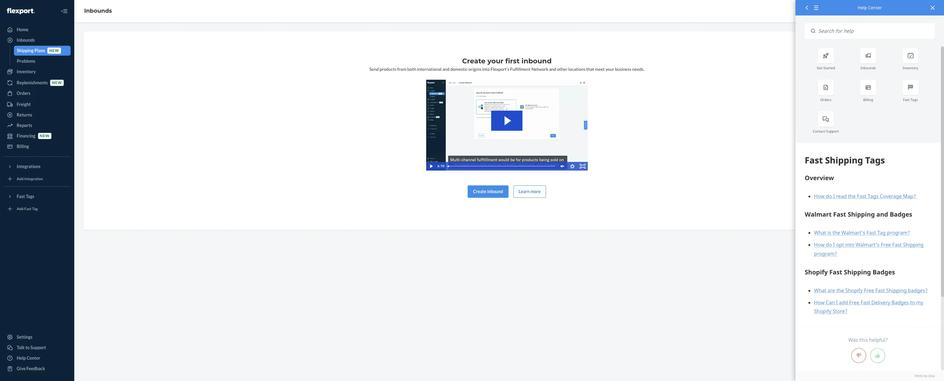 Task type: locate. For each thing, give the bounding box(es) containing it.
tags inside dropdown button
[[26, 194, 34, 199]]

your
[[488, 57, 504, 65], [606, 67, 615, 72]]

integration
[[24, 177, 43, 182]]

new down reports link
[[40, 134, 50, 139]]

financing
[[17, 133, 35, 139]]

create inbound
[[473, 189, 503, 194]]

1 vertical spatial help center
[[17, 356, 40, 361]]

both
[[408, 67, 416, 72]]

0 horizontal spatial inbound
[[487, 189, 503, 194]]

0 vertical spatial create
[[462, 57, 486, 65]]

1 vertical spatial fast
[[17, 194, 25, 199]]

0 vertical spatial tags
[[911, 97, 918, 102]]

new up orders link on the left of page
[[52, 81, 62, 85]]

0 vertical spatial fast
[[904, 97, 910, 102]]

into
[[482, 67, 490, 72]]

create inside create your first inbound send products from both international and domestic origins into flexport's fulfillment network and other locations that meet your business needs.
[[462, 57, 486, 65]]

1 horizontal spatial fast tags
[[904, 97, 918, 102]]

give feedback
[[17, 367, 45, 372]]

1 horizontal spatial help
[[858, 5, 868, 11]]

helpful?
[[870, 337, 888, 344]]

orders
[[17, 91, 30, 96], [821, 97, 832, 102]]

help inside help center link
[[17, 356, 26, 361]]

center up search search field
[[869, 5, 882, 11]]

help center link
[[4, 354, 71, 364]]

inbound inside button
[[487, 189, 503, 194]]

from
[[397, 67, 407, 72]]

add inside add fast tag 'link'
[[17, 207, 24, 212]]

fast
[[904, 97, 910, 102], [17, 194, 25, 199], [24, 207, 31, 212]]

fast inside 'link'
[[24, 207, 31, 212]]

1 horizontal spatial tags
[[911, 97, 918, 102]]

1 horizontal spatial billing
[[864, 97, 874, 102]]

fast tags button
[[4, 192, 71, 202]]

create
[[462, 57, 486, 65], [473, 189, 487, 194]]

flexport's
[[491, 67, 510, 72]]

0 horizontal spatial help
[[17, 356, 26, 361]]

billing link
[[4, 142, 71, 152]]

1 horizontal spatial inbounds link
[[84, 7, 112, 14]]

elevio by dixa
[[915, 374, 935, 379]]

and
[[443, 67, 450, 72], [549, 67, 556, 72]]

inventory
[[903, 66, 919, 70], [17, 69, 36, 74]]

1 vertical spatial tags
[[26, 194, 34, 199]]

0 horizontal spatial help center
[[17, 356, 40, 361]]

tag
[[32, 207, 38, 212]]

to
[[25, 346, 30, 351]]

0 vertical spatial help center
[[858, 5, 882, 11]]

inbound left learn
[[487, 189, 503, 194]]

help center
[[858, 5, 882, 11], [17, 356, 40, 361]]

network
[[532, 67, 549, 72]]

1 vertical spatial support
[[30, 346, 46, 351]]

plans
[[34, 48, 45, 53]]

1 horizontal spatial and
[[549, 67, 556, 72]]

and left domestic
[[443, 67, 450, 72]]

add
[[17, 177, 24, 182], [17, 207, 24, 212]]

new right plans
[[49, 48, 59, 53]]

0 vertical spatial fast tags
[[904, 97, 918, 102]]

0 vertical spatial help
[[858, 5, 868, 11]]

center down talk to support
[[27, 356, 40, 361]]

1 vertical spatial inbounds link
[[4, 35, 71, 45]]

problems
[[17, 59, 35, 64]]

1 vertical spatial your
[[606, 67, 615, 72]]

and left other at the top of page
[[549, 67, 556, 72]]

1 horizontal spatial orders
[[821, 97, 832, 102]]

1 horizontal spatial center
[[869, 5, 882, 11]]

billing
[[864, 97, 874, 102], [17, 144, 29, 149]]

orders link
[[4, 89, 71, 98]]

other
[[557, 67, 568, 72]]

new
[[49, 48, 59, 53], [52, 81, 62, 85], [40, 134, 50, 139]]

this
[[860, 337, 868, 344]]

0 horizontal spatial fast tags
[[17, 194, 34, 199]]

tags
[[911, 97, 918, 102], [26, 194, 34, 199]]

help up give
[[17, 356, 26, 361]]

add left tag on the bottom of the page
[[17, 207, 24, 212]]

your right meet
[[606, 67, 615, 72]]

0 vertical spatial inbounds link
[[84, 7, 112, 14]]

help center up search search field
[[858, 5, 882, 11]]

add integration
[[17, 177, 43, 182]]

1 horizontal spatial inventory
[[903, 66, 919, 70]]

help center down to
[[17, 356, 40, 361]]

products
[[380, 67, 397, 72]]

0 vertical spatial support
[[827, 129, 839, 134]]

0 horizontal spatial and
[[443, 67, 450, 72]]

0 vertical spatial your
[[488, 57, 504, 65]]

0 horizontal spatial your
[[488, 57, 504, 65]]

learn
[[519, 189, 530, 194]]

add inside add integration link
[[17, 177, 24, 182]]

inbounds link
[[84, 7, 112, 14], [4, 35, 71, 45]]

give feedback button
[[4, 365, 71, 374]]

support right "contact"
[[827, 129, 839, 134]]

2 vertical spatial fast
[[24, 207, 31, 212]]

0 vertical spatial new
[[49, 48, 59, 53]]

add integration link
[[4, 174, 71, 184]]

1 and from the left
[[443, 67, 450, 72]]

0 vertical spatial add
[[17, 177, 24, 182]]

more
[[531, 189, 541, 194]]

talk to support
[[17, 346, 46, 351]]

support
[[827, 129, 839, 134], [30, 346, 46, 351]]

support down settings link
[[30, 346, 46, 351]]

1 vertical spatial inbound
[[487, 189, 503, 194]]

new for shipping plans
[[49, 48, 59, 53]]

add for add integration
[[17, 177, 24, 182]]

1 vertical spatial help
[[17, 356, 26, 361]]

video thumbnail image
[[426, 80, 588, 171], [426, 80, 588, 171]]

fast tags
[[904, 97, 918, 102], [17, 194, 34, 199]]

0 horizontal spatial orders
[[17, 91, 30, 96]]

learn more
[[519, 189, 541, 194]]

1 add from the top
[[17, 177, 24, 182]]

close navigation image
[[61, 7, 68, 15]]

returns link
[[4, 110, 71, 120]]

create inside button
[[473, 189, 487, 194]]

1 vertical spatial fast tags
[[17, 194, 34, 199]]

reports link
[[4, 121, 71, 131]]

inbounds
[[84, 7, 112, 14], [17, 37, 35, 43], [861, 66, 876, 70]]

1 horizontal spatial your
[[606, 67, 615, 72]]

business
[[615, 67, 632, 72]]

0 vertical spatial inbound
[[522, 57, 552, 65]]

feedback
[[26, 367, 45, 372]]

inbound
[[522, 57, 552, 65], [487, 189, 503, 194]]

create inbound button
[[468, 186, 509, 198]]

2 vertical spatial new
[[40, 134, 50, 139]]

elevio by dixa link
[[805, 374, 935, 379]]

1 horizontal spatial inbound
[[522, 57, 552, 65]]

inventory link
[[4, 67, 71, 77]]

1 horizontal spatial inbounds
[[84, 7, 112, 14]]

center
[[869, 5, 882, 11], [27, 356, 40, 361]]

1 vertical spatial add
[[17, 207, 24, 212]]

0 horizontal spatial tags
[[26, 194, 34, 199]]

1 vertical spatial create
[[473, 189, 487, 194]]

1 vertical spatial new
[[52, 81, 62, 85]]

help up search search field
[[858, 5, 868, 11]]

0 horizontal spatial center
[[27, 356, 40, 361]]

help
[[858, 5, 868, 11], [17, 356, 26, 361]]

add for add fast tag
[[17, 207, 24, 212]]

fulfillment
[[510, 67, 531, 72]]

inbound up network
[[522, 57, 552, 65]]

0 vertical spatial orders
[[17, 91, 30, 96]]

new for replenishments
[[52, 81, 62, 85]]

1 horizontal spatial support
[[827, 129, 839, 134]]

create for inbound
[[473, 189, 487, 194]]

2 horizontal spatial inbounds
[[861, 66, 876, 70]]

2 add from the top
[[17, 207, 24, 212]]

international
[[417, 67, 442, 72]]

learn more button
[[514, 186, 546, 198]]

1 vertical spatial billing
[[17, 144, 29, 149]]

1 vertical spatial inbounds
[[17, 37, 35, 43]]

add left integration
[[17, 177, 24, 182]]

replenishments
[[17, 80, 48, 85]]

0 horizontal spatial billing
[[17, 144, 29, 149]]

0 horizontal spatial support
[[30, 346, 46, 351]]

your up flexport's
[[488, 57, 504, 65]]

shipping plans
[[17, 48, 45, 53]]



Task type: describe. For each thing, give the bounding box(es) containing it.
home
[[17, 27, 28, 32]]

locations
[[569, 67, 586, 72]]

needs.
[[633, 67, 645, 72]]

1 vertical spatial center
[[27, 356, 40, 361]]

domestic
[[451, 67, 468, 72]]

0 vertical spatial center
[[869, 5, 882, 11]]

0 vertical spatial billing
[[864, 97, 874, 102]]

shipping
[[17, 48, 34, 53]]

1 horizontal spatial help center
[[858, 5, 882, 11]]

integrations
[[17, 164, 40, 169]]

support inside button
[[30, 346, 46, 351]]

add fast tag
[[17, 207, 38, 212]]

started
[[824, 66, 835, 70]]

add fast tag link
[[4, 204, 71, 214]]

talk to support button
[[4, 343, 71, 353]]

talk
[[17, 346, 25, 351]]

settings
[[17, 335, 33, 340]]

1 vertical spatial orders
[[821, 97, 832, 102]]

first
[[506, 57, 520, 65]]

create your first inbound send products from both international and domestic origins into flexport's fulfillment network and other locations that meet your business needs.
[[370, 57, 645, 72]]

video element
[[426, 80, 588, 171]]

0 vertical spatial inbounds
[[84, 7, 112, 14]]

meet
[[595, 67, 605, 72]]

integrations button
[[4, 162, 71, 172]]

dixa
[[929, 374, 935, 379]]

elevio
[[915, 374, 924, 379]]

inbound inside create your first inbound send products from both international and domestic origins into flexport's fulfillment network and other locations that meet your business needs.
[[522, 57, 552, 65]]

2 vertical spatial inbounds
[[861, 66, 876, 70]]

contact support
[[813, 129, 839, 134]]

Search search field
[[816, 23, 935, 39]]

fast inside dropdown button
[[17, 194, 25, 199]]

home link
[[4, 25, 71, 35]]

by
[[925, 374, 928, 379]]

that
[[587, 67, 594, 72]]

reports
[[17, 123, 32, 128]]

settings link
[[4, 333, 71, 343]]

fast tags inside dropdown button
[[17, 194, 34, 199]]

orders inside orders link
[[17, 91, 30, 96]]

0 horizontal spatial inventory
[[17, 69, 36, 74]]

new for financing
[[40, 134, 50, 139]]

freight link
[[4, 100, 71, 110]]

2 and from the left
[[549, 67, 556, 72]]

was
[[849, 337, 859, 344]]

0 horizontal spatial inbounds link
[[4, 35, 71, 45]]

give
[[17, 367, 26, 372]]

flexport logo image
[[7, 8, 35, 14]]

send
[[370, 67, 379, 72]]

create for your
[[462, 57, 486, 65]]

problems link
[[14, 56, 71, 66]]

0 horizontal spatial inbounds
[[17, 37, 35, 43]]

returns
[[17, 112, 32, 118]]

get
[[817, 66, 823, 70]]

get started
[[817, 66, 835, 70]]

freight
[[17, 102, 31, 107]]

contact
[[813, 129, 826, 134]]

origins
[[469, 67, 482, 72]]

was this helpful?
[[849, 337, 888, 344]]



Task type: vqa. For each thing, say whether or not it's contained in the screenshot.
rightmost Support
yes



